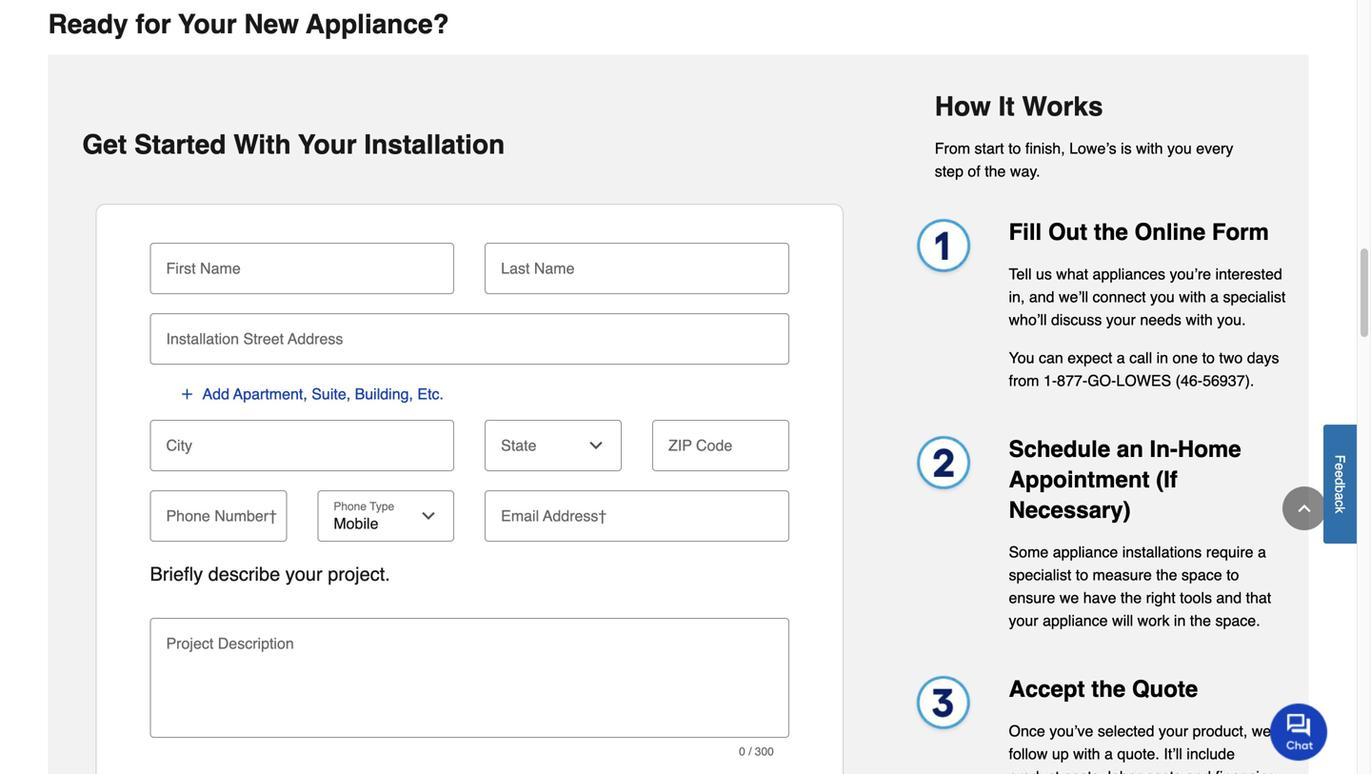 Task type: describe. For each thing, give the bounding box(es) containing it.
an
[[1117, 436, 1144, 462]]

describe
[[208, 563, 280, 585]]

a inside 'once you've selected your product, we'll follow up with a quote. it'll include product costs, labor costs and financi'
[[1105, 745, 1113, 763]]

scroll to top element
[[1283, 487, 1327, 530]]

in inside 'you can expect a call in one to two days from 1-877-go-lowes (46-56937).'
[[1157, 349, 1169, 366]]

schedule
[[1009, 436, 1111, 462]]

that
[[1246, 589, 1272, 606]]

some appliance installations require a specialist to measure the space to ensure we have the right tools and that your appliance will work in the space.
[[1009, 543, 1272, 629]]

you inside tell us what appliances you're interested in, and we'll connect you with a specialist who'll discuss your needs with you.
[[1151, 288, 1175, 306]]

city text field
[[158, 420, 447, 462]]

up
[[1052, 745, 1069, 763]]

online
[[1135, 219, 1206, 245]]

we
[[1060, 589, 1079, 606]]

needs
[[1140, 311, 1182, 328]]

with inside from start to finish, lowe's is with you every step of the way.
[[1136, 139, 1163, 157]]

with
[[234, 129, 291, 160]]

include
[[1187, 745, 1235, 763]]

the down installations
[[1156, 566, 1178, 584]]

interested
[[1216, 265, 1283, 283]]

from start to finish, lowe's is with you every step of the way.
[[935, 139, 1234, 180]]

a inside tell us what appliances you're interested in, and we'll connect you with a specialist who'll discuss your needs with you.
[[1211, 288, 1219, 306]]

accept the quote
[[1009, 676, 1198, 702]]

form
[[1212, 219, 1269, 245]]

space.
[[1216, 612, 1261, 629]]

one
[[1173, 349, 1198, 366]]

what
[[1056, 265, 1089, 283]]

1 vertical spatial your
[[298, 129, 357, 160]]

/
[[749, 745, 752, 758]]

300
[[755, 745, 774, 758]]

once
[[1009, 722, 1045, 740]]

we'll inside 'once you've selected your product, we'll follow up with a quote. it'll include product costs, labor costs and financi'
[[1252, 722, 1282, 740]]

c
[[1333, 500, 1348, 507]]

started
[[134, 129, 226, 160]]

tell us what appliances you're interested in, and we'll connect you with a specialist who'll discuss your needs with you.
[[1009, 265, 1286, 328]]

specialist inside tell us what appliances you're interested in, and we'll connect you with a specialist who'll discuss your needs with you.
[[1223, 288, 1286, 306]]

0
[[739, 745, 746, 758]]

with inside 'once you've selected your product, we'll follow up with a quote. it'll include product costs, labor costs and financi'
[[1073, 745, 1101, 763]]

you.
[[1217, 311, 1246, 328]]

a inside some appliance installations require a specialist to measure the space to ensure we have the right tools and that your appliance will work in the space.
[[1258, 543, 1267, 561]]

2 e from the top
[[1333, 470, 1348, 478]]

apartment,
[[233, 385, 307, 403]]

how it works
[[935, 91, 1103, 122]]

get started with your installation
[[82, 129, 505, 160]]

chevron up image
[[1295, 499, 1314, 518]]

you inside from start to finish, lowe's is with you every step of the way.
[[1168, 139, 1192, 157]]

lowes
[[1117, 372, 1172, 389]]

product
[[1009, 768, 1060, 774]]

home
[[1178, 436, 1241, 462]]

we'll inside tell us what appliances you're interested in, and we'll connect you with a specialist who'll discuss your needs with you.
[[1059, 288, 1089, 306]]

your inside tell us what appliances you're interested in, and we'll connect you with a specialist who'll discuss your needs with you.
[[1106, 311, 1136, 328]]

days
[[1247, 349, 1280, 366]]

and inside tell us what appliances you're interested in, and we'll connect you with a specialist who'll discuss your needs with you.
[[1029, 288, 1055, 306]]

chat invite button image
[[1270, 703, 1329, 761]]

expect
[[1068, 349, 1113, 366]]

measure
[[1093, 566, 1152, 584]]

installations
[[1123, 543, 1202, 561]]

1 vertical spatial appliance
[[1043, 612, 1108, 629]]

f e e d b a c k
[[1333, 455, 1348, 513]]

product,
[[1193, 722, 1248, 740]]

appointment
[[1009, 466, 1150, 493]]

add apartment, suite, building, etc.
[[202, 385, 444, 403]]

once you've selected your product, we'll follow up with a quote. it'll include product costs, labor costs and financi
[[1009, 722, 1282, 774]]

1-
[[1044, 372, 1057, 389]]

lowe's
[[1070, 139, 1117, 157]]

connect
[[1093, 288, 1146, 306]]

suite,
[[312, 385, 351, 403]]

to down require
[[1227, 566, 1239, 584]]

start
[[975, 139, 1004, 157]]

an icon of a number two. image
[[907, 434, 979, 498]]

have
[[1084, 589, 1117, 606]]

way.
[[1010, 162, 1041, 180]]

0 / 300
[[739, 745, 774, 758]]

you're
[[1170, 265, 1211, 283]]

address1 text field
[[158, 313, 782, 355]]

(if
[[1156, 466, 1178, 493]]

emailAddress text field
[[493, 490, 782, 532]]

is
[[1121, 139, 1132, 157]]

in inside some appliance installations require a specialist to measure the space to ensure we have the right tools and that your appliance will work in the space.
[[1174, 612, 1186, 629]]

fill out the online form
[[1009, 219, 1269, 245]]

0 horizontal spatial your
[[178, 9, 237, 39]]

you've
[[1050, 722, 1094, 740]]

phoneNumber text field
[[158, 490, 279, 532]]

appliance?
[[306, 9, 449, 39]]

out
[[1048, 219, 1088, 245]]

can
[[1039, 349, 1064, 366]]

to inside 'you can expect a call in one to two days from 1-877-go-lowes (46-56937).'
[[1202, 349, 1215, 366]]

add apartment, suite, building, etc. button
[[179, 384, 445, 405]]

selected
[[1098, 722, 1155, 740]]

(46-
[[1176, 372, 1203, 389]]

877-
[[1057, 372, 1088, 389]]



Task type: vqa. For each thing, say whether or not it's contained in the screenshot.
The Credit
no



Task type: locate. For each thing, give the bounding box(es) containing it.
the
[[985, 162, 1006, 180], [1094, 219, 1128, 245], [1156, 566, 1178, 584], [1121, 589, 1142, 606], [1190, 612, 1211, 629], [1092, 676, 1126, 702]]

0 vertical spatial in
[[1157, 349, 1169, 366]]

to inside from start to finish, lowe's is with you every step of the way.
[[1009, 139, 1021, 157]]

1 horizontal spatial we'll
[[1252, 722, 1282, 740]]

a inside button
[[1333, 493, 1348, 500]]

ready for your new appliance?
[[48, 9, 449, 39]]

a up k
[[1333, 493, 1348, 500]]

your right 'for'
[[178, 9, 237, 39]]

your left project.
[[285, 563, 323, 585]]

1 vertical spatial and
[[1217, 589, 1242, 606]]

space
[[1182, 566, 1222, 584]]

add
[[202, 385, 229, 403]]

1 horizontal spatial your
[[298, 129, 357, 160]]

an icon of a number three. image
[[907, 674, 979, 738]]

0 vertical spatial specialist
[[1223, 288, 1286, 306]]

and for accept the quote
[[1186, 768, 1211, 774]]

building,
[[355, 385, 413, 403]]

LastName text field
[[493, 243, 782, 285]]

f e e d b a c k button
[[1324, 425, 1357, 544]]

in-
[[1150, 436, 1178, 462]]

the up selected
[[1092, 676, 1126, 702]]

the inside from start to finish, lowe's is with you every step of the way.
[[985, 162, 1006, 180]]

projectDescription text field
[[158, 645, 782, 728]]

56937).
[[1203, 372, 1255, 389]]

e up d at the bottom of page
[[1333, 463, 1348, 470]]

your down the ensure
[[1009, 612, 1039, 629]]

a inside 'you can expect a call in one to two days from 1-877-go-lowes (46-56937).'
[[1117, 349, 1125, 366]]

right
[[1146, 589, 1176, 606]]

appliances
[[1093, 265, 1166, 283]]

and inside some appliance installations require a specialist to measure the space to ensure we have the right tools and that your appliance will work in the space.
[[1217, 589, 1242, 606]]

1 horizontal spatial in
[[1174, 612, 1186, 629]]

0 horizontal spatial specialist
[[1009, 566, 1072, 584]]

from
[[1009, 372, 1040, 389]]

a left call
[[1117, 349, 1125, 366]]

1 e from the top
[[1333, 463, 1348, 470]]

0 vertical spatial we'll
[[1059, 288, 1089, 306]]

your inside some appliance installations require a specialist to measure the space to ensure we have the right tools and that your appliance will work in the space.
[[1009, 612, 1039, 629]]

labor
[[1108, 768, 1142, 774]]

0 vertical spatial and
[[1029, 288, 1055, 306]]

and down us
[[1029, 288, 1055, 306]]

1 horizontal spatial specialist
[[1223, 288, 1286, 306]]

your inside 'once you've selected your product, we'll follow up with a quote. it'll include product costs, labor costs and financi'
[[1159, 722, 1189, 740]]

some
[[1009, 543, 1049, 561]]

necessary)
[[1009, 497, 1131, 523]]

tell
[[1009, 265, 1032, 283]]

an icon of a number one. image
[[907, 217, 979, 281]]

your up the it'll
[[1159, 722, 1189, 740]]

with up costs, on the bottom of page
[[1073, 745, 1101, 763]]

tools
[[1180, 589, 1212, 606]]

it'll
[[1164, 745, 1183, 763]]

to up we on the bottom right of page
[[1076, 566, 1089, 584]]

finish,
[[1026, 139, 1065, 157]]

schedule an in-home appointment (if necessary)
[[1009, 436, 1241, 523]]

we'll right product,
[[1252, 722, 1282, 740]]

e
[[1333, 463, 1348, 470], [1333, 470, 1348, 478]]

briefly
[[150, 563, 203, 585]]

specialist up the ensure
[[1009, 566, 1072, 584]]

the right out
[[1094, 219, 1128, 245]]

in right the work
[[1174, 612, 1186, 629]]

d
[[1333, 478, 1348, 485]]

you
[[1009, 349, 1035, 366]]

works
[[1022, 91, 1103, 122]]

call
[[1130, 349, 1152, 366]]

k
[[1333, 507, 1348, 513]]

your
[[178, 9, 237, 39], [298, 129, 357, 160]]

plus image
[[180, 386, 195, 402]]

ready
[[48, 9, 128, 39]]

get
[[82, 129, 127, 160]]

and up the space.
[[1217, 589, 1242, 606]]

you can expect a call in one to two days from 1-877-go-lowes (46-56937).
[[1009, 349, 1280, 389]]

the up will
[[1121, 589, 1142, 606]]

how
[[935, 91, 991, 122]]

to
[[1009, 139, 1021, 157], [1202, 349, 1215, 366], [1076, 566, 1089, 584], [1227, 566, 1239, 584]]

it
[[999, 91, 1015, 122]]

etc.
[[418, 385, 444, 403]]

f
[[1333, 455, 1348, 463]]

quote.
[[1117, 745, 1160, 763]]

b
[[1333, 485, 1348, 493]]

for
[[136, 9, 171, 39]]

costs
[[1146, 768, 1182, 774]]

require
[[1206, 543, 1254, 561]]

with left you.
[[1186, 311, 1213, 328]]

0 horizontal spatial and
[[1029, 288, 1055, 306]]

1 vertical spatial we'll
[[1252, 722, 1282, 740]]

who'll
[[1009, 311, 1047, 328]]

new
[[244, 9, 299, 39]]

to up way.
[[1009, 139, 1021, 157]]

and inside 'once you've selected your product, we'll follow up with a quote. it'll include product costs, labor costs and financi'
[[1186, 768, 1211, 774]]

the down "tools"
[[1190, 612, 1211, 629]]

0 horizontal spatial in
[[1157, 349, 1169, 366]]

will
[[1112, 612, 1134, 629]]

1 horizontal spatial and
[[1186, 768, 1211, 774]]

two
[[1219, 349, 1243, 366]]

to left two
[[1202, 349, 1215, 366]]

ensure
[[1009, 589, 1056, 606]]

in right call
[[1157, 349, 1169, 366]]

costs,
[[1064, 768, 1104, 774]]

specialist down interested
[[1223, 288, 1286, 306]]

0 vertical spatial you
[[1168, 139, 1192, 157]]

appliance down we on the bottom right of page
[[1043, 612, 1108, 629]]

a
[[1211, 288, 1219, 306], [1117, 349, 1125, 366], [1333, 493, 1348, 500], [1258, 543, 1267, 561], [1105, 745, 1113, 763]]

your
[[1106, 311, 1136, 328], [285, 563, 323, 585], [1009, 612, 1039, 629], [1159, 722, 1189, 740]]

and down 'include'
[[1186, 768, 1211, 774]]

a up you.
[[1211, 288, 1219, 306]]

with right is
[[1136, 139, 1163, 157]]

specialist inside some appliance installations require a specialist to measure the space to ensure we have the right tools and that your appliance will work in the space.
[[1009, 566, 1072, 584]]

1 vertical spatial specialist
[[1009, 566, 1072, 584]]

1 vertical spatial in
[[1174, 612, 1186, 629]]

and for schedule an in-home appointment (if necessary)
[[1217, 589, 1242, 606]]

1 vertical spatial you
[[1151, 288, 1175, 306]]

2 vertical spatial and
[[1186, 768, 1211, 774]]

with
[[1136, 139, 1163, 157], [1179, 288, 1206, 306], [1186, 311, 1213, 328], [1073, 745, 1101, 763]]

with down you're
[[1179, 288, 1206, 306]]

from
[[935, 139, 971, 157]]

0 vertical spatial appliance
[[1053, 543, 1118, 561]]

FirstName text field
[[158, 243, 447, 285]]

go-
[[1088, 372, 1117, 389]]

fill
[[1009, 219, 1042, 245]]

you up the needs
[[1151, 288, 1175, 306]]

step
[[935, 162, 964, 180]]

e up the "b" at bottom
[[1333, 470, 1348, 478]]

your down the connect
[[1106, 311, 1136, 328]]

0 vertical spatial your
[[178, 9, 237, 39]]

of
[[968, 162, 981, 180]]

project.
[[328, 563, 390, 585]]

quote
[[1132, 676, 1198, 702]]

we'll down what
[[1059, 288, 1089, 306]]

a right require
[[1258, 543, 1267, 561]]

installation
[[364, 129, 505, 160]]

0 horizontal spatial we'll
[[1059, 288, 1089, 306]]

2 horizontal spatial and
[[1217, 589, 1242, 606]]

in,
[[1009, 288, 1025, 306]]

the right of
[[985, 162, 1006, 180]]

discuss
[[1051, 311, 1102, 328]]

zipcode text field
[[660, 420, 782, 462]]

us
[[1036, 265, 1052, 283]]

appliance up measure
[[1053, 543, 1118, 561]]

you
[[1168, 139, 1192, 157], [1151, 288, 1175, 306]]

your right with
[[298, 129, 357, 160]]

a up labor
[[1105, 745, 1113, 763]]

follow
[[1009, 745, 1048, 763]]

every
[[1196, 139, 1234, 157]]

you left every
[[1168, 139, 1192, 157]]

work
[[1138, 612, 1170, 629]]



